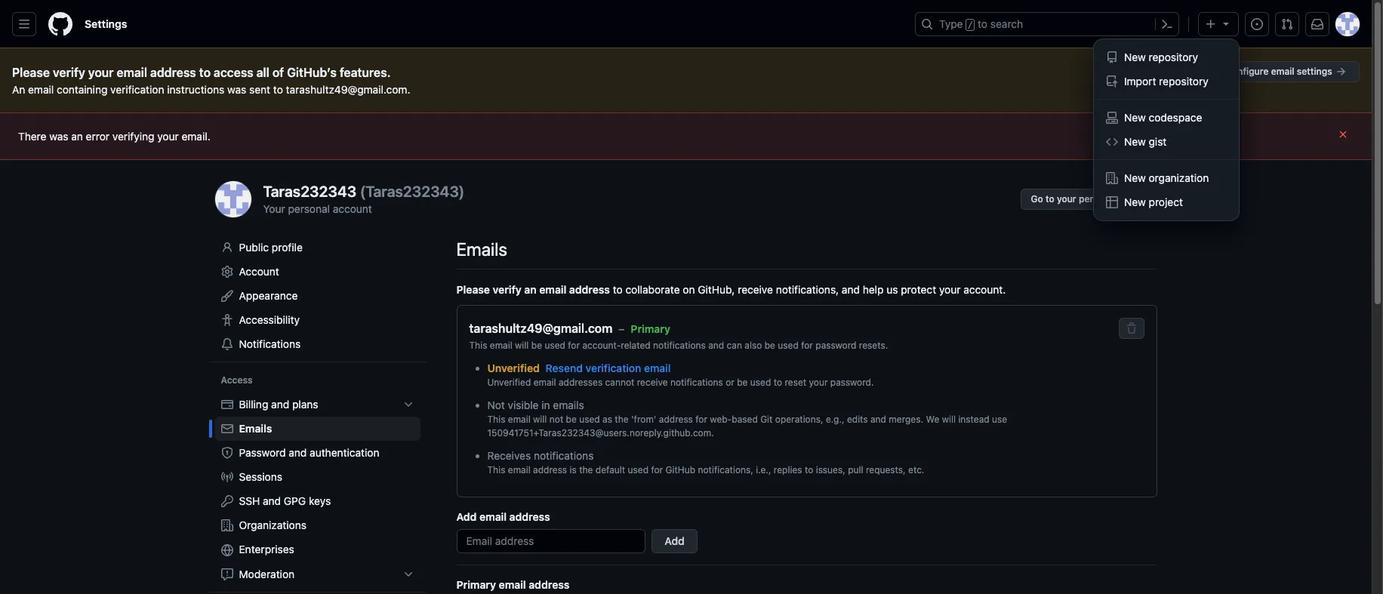 Task type: vqa. For each thing, say whether or not it's contained in the screenshot.
The Primary Email Address
yes



Task type: describe. For each thing, give the bounding box(es) containing it.
notifications
[[239, 338, 301, 350]]

visible
[[508, 399, 539, 412]]

email down this email will be used for account-related notifications and can also be used for password resets.
[[644, 362, 671, 375]]

tarashultz49@gmail.com – primary
[[469, 322, 671, 335]]

password and authentication
[[239, 446, 379, 459]]

taras232343
[[263, 183, 357, 200]]

sent
[[249, 83, 270, 96]]

please verify an email address to collaborate on github,         receive notifications, and help us protect your account.
[[456, 283, 1006, 296]]

the inside receives notifications this email address is the default used for github notifications, i.e., replies to issues, pull requests, etc.
[[579, 464, 593, 476]]

ssh and gpg keys link
[[215, 489, 420, 514]]

email up the in
[[534, 377, 556, 388]]

for inside not visible in emails this email will not be used as the 'from' address for web-based git operations, e.g., edits and merges. we will instead use 150941751+taras232343@users.noreply.github.com.
[[696, 414, 708, 425]]

unverified resend verification email unverified email addresses cannot receive notifications or be used to reset your password.
[[487, 362, 874, 388]]

receives
[[487, 449, 531, 462]]

resets.
[[859, 340, 888, 351]]

organizations
[[239, 519, 307, 532]]

plans
[[292, 398, 318, 411]]

person image
[[221, 242, 233, 254]]

new for new gist
[[1124, 135, 1146, 148]]

cannot
[[605, 377, 635, 388]]

organizations link
[[215, 514, 420, 538]]

add for add
[[665, 535, 685, 547]]

email inside receives notifications this email address is the default used for github notifications, i.e., replies to issues, pull requests, etc.
[[508, 464, 531, 476]]

account.
[[964, 283, 1006, 296]]

2 horizontal spatial will
[[942, 414, 956, 425]]

access list
[[215, 393, 420, 587]]

tarashultz49@gmail.com.
[[286, 83, 410, 96]]

configure email settings
[[1226, 66, 1335, 77]]

billing
[[239, 398, 268, 411]]

billing and plans
[[239, 398, 318, 411]]

new repository
[[1124, 51, 1198, 63]]

paintbrush image
[[221, 290, 233, 302]]

notifications inside unverified resend verification email unverified email addresses cannot receive notifications or be used to reset your password.
[[671, 377, 723, 388]]

sessions
[[239, 470, 282, 483]]

1 horizontal spatial profile
[[1119, 193, 1147, 205]]

notifications link
[[215, 332, 420, 356]]

pull
[[848, 464, 864, 476]]

ssh
[[239, 495, 260, 507]]

new for new codespace
[[1124, 111, 1146, 124]]

to left collaborate
[[613, 283, 623, 296]]

email inside the 'configure email settings' link
[[1271, 66, 1295, 77]]

import repository link
[[1100, 69, 1233, 94]]

addresses
[[559, 377, 603, 388]]

us
[[887, 283, 898, 296]]

organization image
[[221, 520, 233, 532]]

primary email address
[[456, 578, 570, 591]]

codespace
[[1149, 111, 1202, 124]]

0 vertical spatial notifications
[[653, 340, 706, 351]]

repository for new repository
[[1149, 51, 1198, 63]]

moderation button
[[215, 563, 420, 587]]

new organization link
[[1100, 166, 1233, 190]]

billing and plans button
[[215, 393, 420, 417]]

appearance link
[[215, 284, 420, 308]]

be inside not visible in emails this email will not be used as the 'from' address for web-based git operations, e.g., edits and merges. we will instead use 150941751+taras232343@users.noreply.github.com.
[[566, 414, 577, 425]]

an
[[12, 83, 25, 96]]

email down add email address email field
[[499, 578, 526, 591]]

accessibility
[[239, 313, 300, 326]]

add button
[[652, 529, 698, 554]]

gear image
[[221, 266, 233, 278]]

be right "also" at the right of page
[[765, 340, 776, 351]]

notifications, inside receives notifications this email address is the default used for github notifications, i.e., replies to issues, pull requests, etc.
[[698, 464, 754, 476]]

used right "also" at the right of page
[[778, 340, 799, 351]]

'from'
[[631, 414, 657, 425]]

new codespace link
[[1100, 106, 1233, 130]]

1 horizontal spatial receive
[[738, 283, 773, 296]]

search
[[991, 17, 1023, 30]]

menu containing new repository
[[1094, 39, 1239, 221]]

new for new repository
[[1124, 51, 1146, 63]]

was inside the please verify your email address to access all of github's features. an email containing verification instructions was sent to tarashultz49@gmail.com.
[[227, 83, 246, 96]]

public
[[239, 241, 269, 254]]

gpg
[[284, 495, 306, 507]]

key image
[[221, 495, 233, 507]]

add email address
[[456, 510, 550, 523]]

address up add email address email field
[[509, 510, 550, 523]]

go to your personal profile
[[1031, 193, 1147, 205]]

import repository
[[1124, 75, 1209, 88]]

operations,
[[775, 414, 824, 425]]

configure
[[1226, 66, 1269, 77]]

used inside not visible in emails this email will not be used as the 'from' address for web-based git operations, e.g., edits and merges. we will instead use 150941751+taras232343@users.noreply.github.com.
[[579, 414, 600, 425]]

default
[[596, 464, 625, 476]]

0 horizontal spatial will
[[515, 340, 529, 351]]

access
[[221, 375, 253, 386]]

we
[[926, 414, 940, 425]]

for inside receives notifications this email address is the default used for github notifications, i.e., replies to issues, pull requests, etc.
[[651, 464, 663, 476]]

shield lock image
[[221, 447, 233, 459]]

new project button
[[1100, 190, 1233, 214]]

for down tarashultz49@gmail.com – primary
[[568, 340, 580, 351]]

used down tarashultz49@gmail.com
[[545, 340, 566, 351]]

triangle down image
[[1220, 17, 1232, 29]]

1 vertical spatial primary
[[456, 578, 496, 591]]

address inside not visible in emails this email will not be used as the 'from' address for web-based git operations, e.g., edits and merges. we will instead use 150941751+taras232343@users.noreply.github.com.
[[659, 414, 693, 425]]

as
[[603, 414, 612, 425]]

notifications inside receives notifications this email address is the default used for github notifications, i.e., replies to issues, pull requests, etc.
[[534, 449, 594, 462]]

receive inside unverified resend verification email unverified email addresses cannot receive notifications or be used to reset your password.
[[637, 377, 668, 388]]

resend
[[546, 362, 583, 375]]

related
[[621, 340, 651, 351]]

used inside receives notifications this email address is the default used for github notifications, i.e., replies to issues, pull requests, etc.
[[628, 464, 649, 476]]

import
[[1124, 75, 1156, 88]]

arrow right image
[[1335, 66, 1347, 78]]

to up instructions
[[199, 66, 211, 79]]

instructions
[[167, 83, 225, 96]]

emails link
[[215, 417, 420, 441]]

taras232343 (taras232343) your personal account
[[263, 183, 465, 215]]

Add email address email field
[[456, 529, 645, 554]]

also
[[745, 340, 762, 351]]

project
[[1149, 196, 1183, 208]]

is
[[570, 464, 577, 476]]

accessibility link
[[215, 308, 420, 332]]

personal for to
[[1079, 193, 1117, 205]]

homepage image
[[48, 12, 72, 36]]

account
[[239, 265, 279, 278]]

receives notifications this email address is the default used for github notifications, i.e., replies to issues, pull requests, etc.
[[487, 449, 925, 476]]

email up add email address email field
[[480, 510, 507, 523]]

authentication
[[310, 446, 379, 459]]

edits
[[847, 414, 868, 425]]

email right an
[[28, 83, 54, 96]]

email inside not visible in emails this email will not be used as the 'from' address for web-based git operations, e.g., edits and merges. we will instead use 150941751+taras232343@users.noreply.github.com.
[[508, 414, 531, 425]]

address inside the please verify your email address to access all of github's features. an email containing verification instructions was sent to tarashultz49@gmail.com.
[[150, 66, 196, 79]]

account-
[[583, 340, 621, 351]]

–
[[619, 322, 625, 335]]



Task type: locate. For each thing, give the bounding box(es) containing it.
password
[[816, 340, 857, 351]]

1 vertical spatial profile
[[272, 241, 303, 254]]

and left can
[[709, 340, 724, 351]]

reset
[[785, 377, 807, 388]]

0 vertical spatial please
[[12, 66, 50, 79]]

email
[[117, 66, 147, 79], [1271, 66, 1295, 77], [28, 83, 54, 96], [539, 283, 567, 296], [490, 340, 513, 351], [644, 362, 671, 375], [534, 377, 556, 388], [508, 414, 531, 425], [508, 464, 531, 476], [480, 510, 507, 523], [499, 578, 526, 591]]

0 horizontal spatial verify
[[53, 66, 85, 79]]

to left reset
[[774, 377, 782, 388]]

replies
[[774, 464, 802, 476]]

to right go
[[1046, 193, 1055, 205]]

settings
[[85, 17, 127, 30]]

new project
[[1124, 196, 1183, 208]]

0 horizontal spatial the
[[579, 464, 593, 476]]

and left plans
[[271, 398, 289, 411]]

merges.
[[889, 414, 924, 425]]

email down tarashultz49@gmail.com
[[490, 340, 513, 351]]

for left github
[[651, 464, 663, 476]]

1 vertical spatial notifications,
[[698, 464, 754, 476]]

add inside button
[[665, 535, 685, 547]]

1 vertical spatial the
[[579, 464, 593, 476]]

menu
[[1094, 39, 1239, 221]]

0 vertical spatial the
[[615, 414, 629, 425]]

requests,
[[866, 464, 906, 476]]

your inside alert
[[157, 130, 179, 143]]

1 vertical spatial verify
[[493, 283, 522, 296]]

notifications, up the password
[[776, 283, 839, 296]]

primary up related
[[631, 322, 671, 335]]

personal left new project
[[1079, 193, 1117, 205]]

email left settings on the top right of page
[[1271, 66, 1295, 77]]

was right 'there'
[[49, 130, 68, 143]]

1 horizontal spatial will
[[533, 414, 547, 425]]

to right "replies"
[[805, 464, 814, 476]]

1 horizontal spatial verify
[[493, 283, 522, 296]]

github's
[[287, 66, 337, 79]]

organization
[[1149, 171, 1209, 184]]

0 horizontal spatial please
[[12, 66, 50, 79]]

keys
[[309, 495, 331, 507]]

be down emails
[[566, 414, 577, 425]]

based
[[732, 414, 758, 425]]

used inside unverified resend verification email unverified email addresses cannot receive notifications or be used to reset your password.
[[750, 377, 771, 388]]

new up new gist
[[1124, 111, 1146, 124]]

your right go
[[1057, 193, 1077, 205]]

on
[[683, 283, 695, 296]]

this down the "receives"
[[487, 464, 506, 476]]

used right or
[[750, 377, 771, 388]]

primary inside tarashultz49@gmail.com – primary
[[631, 322, 671, 335]]

and
[[842, 283, 860, 296], [709, 340, 724, 351], [271, 398, 289, 411], [871, 414, 887, 425], [289, 446, 307, 459], [263, 495, 281, 507]]

an inside there was an error verifying your email. alert
[[71, 130, 83, 143]]

use
[[992, 414, 1008, 425]]

1 horizontal spatial personal
[[1079, 193, 1117, 205]]

verify for an
[[493, 283, 522, 296]]

go to your personal profile link
[[1021, 189, 1157, 210]]

your inside the please verify your email address to access all of github's features. an email containing verification instructions was sent to tarashultz49@gmail.com.
[[88, 66, 114, 79]]

emails inside the emails link
[[239, 422, 272, 435]]

this down not
[[487, 414, 506, 425]]

password.
[[831, 377, 874, 388]]

was
[[227, 83, 246, 96], [49, 130, 68, 143]]

1 vertical spatial add
[[665, 535, 685, 547]]

instead
[[959, 414, 990, 425]]

new left 'gist'
[[1124, 135, 1146, 148]]

1 vertical spatial this
[[487, 414, 506, 425]]

0 vertical spatial add
[[456, 510, 477, 523]]

2 new from the top
[[1124, 111, 1146, 124]]

@taras232343 image
[[215, 181, 251, 217]]

add for add email address
[[456, 510, 477, 523]]

0 horizontal spatial verification
[[110, 83, 164, 96]]

password and authentication link
[[215, 441, 420, 465]]

1 vertical spatial an
[[524, 283, 537, 296]]

profile right the public on the top left of page
[[272, 241, 303, 254]]

your left email. at the top
[[157, 130, 179, 143]]

mail image
[[221, 423, 233, 435]]

1 vertical spatial verification
[[586, 362, 641, 375]]

go
[[1031, 193, 1043, 205]]

1 vertical spatial please
[[456, 283, 490, 296]]

1 horizontal spatial notifications,
[[776, 283, 839, 296]]

please for your
[[12, 66, 50, 79]]

to inside unverified resend verification email unverified email addresses cannot receive notifications or be used to reset your password.
[[774, 377, 782, 388]]

not
[[550, 414, 564, 425]]

broadcast image
[[221, 471, 233, 483]]

not
[[487, 399, 505, 412]]

was inside alert
[[49, 130, 68, 143]]

command palette image
[[1161, 18, 1174, 30]]

primary down add email address
[[456, 578, 496, 591]]

0 horizontal spatial profile
[[272, 241, 303, 254]]

your
[[88, 66, 114, 79], [157, 130, 179, 143], [1057, 193, 1077, 205], [939, 283, 961, 296], [809, 377, 828, 388]]

email down settings link
[[117, 66, 147, 79]]

address inside receives notifications this email address is the default used for github notifications, i.e., replies to issues, pull requests, etc.
[[533, 464, 567, 476]]

for left the password
[[801, 340, 813, 351]]

profile inside 'link'
[[272, 241, 303, 254]]

access
[[214, 66, 253, 79]]

settings
[[1297, 66, 1333, 77]]

1 horizontal spatial an
[[524, 283, 537, 296]]

please for an
[[456, 283, 490, 296]]

gist
[[1149, 135, 1167, 148]]

profile left project
[[1119, 193, 1147, 205]]

0 horizontal spatial notifications,
[[698, 464, 754, 476]]

in
[[542, 399, 550, 412]]

1 unverified from the top
[[487, 362, 540, 375]]

an for was
[[71, 130, 83, 143]]

collaborate
[[626, 283, 680, 296]]

email down visible
[[508, 414, 531, 425]]

was down "access"
[[227, 83, 246, 96]]

notifications up "is" at left bottom
[[534, 449, 594, 462]]

0 horizontal spatial primary
[[456, 578, 496, 591]]

new gist
[[1124, 135, 1167, 148]]

resend verification email button
[[546, 361, 671, 376]]

be down tarashultz49@gmail.com
[[531, 340, 542, 351]]

1 new from the top
[[1124, 51, 1146, 63]]

unverified
[[487, 362, 540, 375], [487, 377, 531, 388]]

new up new project
[[1124, 171, 1146, 184]]

address up instructions
[[150, 66, 196, 79]]

new for new organization
[[1124, 171, 1146, 184]]

0 horizontal spatial an
[[71, 130, 83, 143]]

git
[[761, 414, 773, 425]]

your up containing
[[88, 66, 114, 79]]

address right 'from'
[[659, 414, 693, 425]]

1 horizontal spatial verification
[[586, 362, 641, 375]]

1 horizontal spatial primary
[[631, 322, 671, 335]]

email down the "receives"
[[508, 464, 531, 476]]

git pull request image
[[1282, 18, 1294, 30]]

0 vertical spatial receive
[[738, 283, 773, 296]]

1 vertical spatial was
[[49, 130, 68, 143]]

0 vertical spatial verify
[[53, 66, 85, 79]]

there was an error verifying your email. alert
[[18, 128, 1354, 144]]

public profile link
[[215, 236, 420, 260]]

used
[[545, 340, 566, 351], [778, 340, 799, 351], [750, 377, 771, 388], [579, 414, 600, 425], [628, 464, 649, 476]]

be right or
[[737, 377, 748, 388]]

receive right the github,
[[738, 283, 773, 296]]

1 horizontal spatial was
[[227, 83, 246, 96]]

verification inside unverified resend verification email unverified email addresses cannot receive notifications or be used to reset your password.
[[586, 362, 641, 375]]

web-
[[710, 414, 732, 425]]

unverified up visible
[[487, 362, 540, 375]]

trash image
[[1126, 322, 1138, 335]]

an left error
[[71, 130, 83, 143]]

or
[[726, 377, 735, 388]]

your right protect
[[939, 283, 961, 296]]

your inside unverified resend verification email unverified email addresses cannot receive notifications or be used to reset your password.
[[809, 377, 828, 388]]

help
[[863, 283, 884, 296]]

0 vertical spatial was
[[227, 83, 246, 96]]

e.g.,
[[826, 414, 845, 425]]

emails
[[553, 399, 584, 412]]

will down tarashultz49@gmail.com
[[515, 340, 529, 351]]

issue opened image
[[1251, 18, 1263, 30]]

notifications,
[[776, 283, 839, 296], [698, 464, 754, 476]]

0 vertical spatial profile
[[1119, 193, 1147, 205]]

verify up tarashultz49@gmail.com
[[493, 283, 522, 296]]

an up tarashultz49@gmail.com
[[524, 283, 537, 296]]

repository up import repository
[[1149, 51, 1198, 63]]

personal for (taras232343)
[[288, 202, 330, 215]]

and inside not visible in emails this email will not be used as the 'from' address for web-based git operations, e.g., edits and merges. we will instead use 150941751+taras232343@users.noreply.github.com.
[[871, 414, 887, 425]]

and inside dropdown button
[[271, 398, 289, 411]]

notifications up unverified resend verification email unverified email addresses cannot receive notifications or be used to reset your password.
[[653, 340, 706, 351]]

this down tarashultz49@gmail.com
[[469, 340, 487, 351]]

and left help
[[842, 283, 860, 296]]

address up tarashultz49@gmail.com – primary
[[569, 283, 610, 296]]

tarashultz49@gmail.com
[[469, 322, 613, 335]]

this email will be used for account-related notifications and can also be used for password resets.
[[469, 340, 888, 351]]

new organization
[[1124, 171, 1209, 184]]

new left project
[[1124, 196, 1146, 208]]

to down of
[[273, 83, 283, 96]]

personal down taras232343
[[288, 202, 330, 215]]

new up import
[[1124, 51, 1146, 63]]

account link
[[215, 260, 420, 284]]

new repository link
[[1100, 45, 1233, 69]]

1 horizontal spatial add
[[665, 535, 685, 547]]

0 horizontal spatial personal
[[288, 202, 330, 215]]

0 vertical spatial repository
[[1149, 51, 1198, 63]]

1 horizontal spatial the
[[615, 414, 629, 425]]

1 vertical spatial unverified
[[487, 377, 531, 388]]

0 horizontal spatial add
[[456, 510, 477, 523]]

appearance
[[239, 289, 298, 302]]

bell image
[[221, 338, 233, 350]]

verify for your
[[53, 66, 85, 79]]

please inside the please verify your email address to access all of github's features. an email containing verification instructions was sent to tarashultz49@gmail.com.
[[12, 66, 50, 79]]

2 vertical spatial notifications
[[534, 449, 594, 462]]

receive right cannot
[[637, 377, 668, 388]]

all
[[256, 66, 269, 79]]

and right edits
[[871, 414, 887, 425]]

4 new from the top
[[1124, 171, 1146, 184]]

and down the emails link
[[289, 446, 307, 459]]

0 vertical spatial unverified
[[487, 362, 540, 375]]

repository for import repository
[[1159, 75, 1209, 88]]

/
[[968, 20, 973, 30]]

1 vertical spatial repository
[[1159, 75, 1209, 88]]

0 vertical spatial verification
[[110, 83, 164, 96]]

unverified up not
[[487, 377, 531, 388]]

your
[[263, 202, 285, 215]]

2 vertical spatial this
[[487, 464, 506, 476]]

there was an error verifying your email.
[[18, 130, 210, 143]]

globe image
[[221, 544, 233, 557]]

5 new from the top
[[1124, 196, 1146, 208]]

this inside not visible in emails this email will not be used as the 'from' address for web-based git operations, e.g., edits and merges. we will instead use 150941751+taras232343@users.noreply.github.com.
[[487, 414, 506, 425]]

0 horizontal spatial emails
[[239, 422, 272, 435]]

notifications image
[[1312, 18, 1324, 30]]

0 vertical spatial emails
[[456, 239, 507, 260]]

be
[[531, 340, 542, 351], [765, 340, 776, 351], [737, 377, 748, 388], [566, 414, 577, 425]]

0 vertical spatial this
[[469, 340, 487, 351]]

new gist link
[[1100, 130, 1233, 154]]

verify inside the please verify your email address to access all of github's features. an email containing verification instructions was sent to tarashultz49@gmail.com.
[[53, 66, 85, 79]]

will right we
[[942, 414, 956, 425]]

be inside unverified resend verification email unverified email addresses cannot receive notifications or be used to reset your password.
[[737, 377, 748, 388]]

email.
[[182, 130, 210, 143]]

address down add email address email field
[[529, 578, 570, 591]]

i.e.,
[[756, 464, 771, 476]]

ssh and gpg keys
[[239, 495, 331, 507]]

verifying
[[112, 130, 154, 143]]

repository down new repository link
[[1159, 75, 1209, 88]]

emails
[[456, 239, 507, 260], [239, 422, 272, 435]]

there
[[18, 130, 46, 143]]

please verify your email address to access all of github's features. an email containing verification instructions was sent to tarashultz49@gmail.com.
[[12, 66, 410, 96]]

new codespace
[[1124, 111, 1202, 124]]

1 horizontal spatial please
[[456, 283, 490, 296]]

will down the in
[[533, 414, 547, 425]]

personal inside "taras232343 (taras232343) your personal account"
[[288, 202, 330, 215]]

1 vertical spatial notifications
[[671, 377, 723, 388]]

and right ssh
[[263, 495, 281, 507]]

your right reset
[[809, 377, 828, 388]]

the inside not visible in emails this email will not be used as the 'from' address for web-based git operations, e.g., edits and merges. we will instead use 150941751+taras232343@users.noreply.github.com.
[[615, 414, 629, 425]]

to right /
[[978, 17, 988, 30]]

for left web- on the bottom right of the page
[[696, 414, 708, 425]]

used up 150941751+taras232343@users.noreply.github.com. on the bottom
[[579, 414, 600, 425]]

new inside button
[[1124, 196, 1146, 208]]

containing
[[57, 83, 108, 96]]

the right as
[[615, 414, 629, 425]]

verify up containing
[[53, 66, 85, 79]]

protect
[[901, 283, 937, 296]]

enterprises
[[239, 543, 294, 556]]

0 horizontal spatial was
[[49, 130, 68, 143]]

plus image
[[1205, 18, 1217, 30]]

accessibility image
[[221, 314, 233, 326]]

verification up cannot
[[586, 362, 641, 375]]

verification up the verifying at the top left of page
[[110, 83, 164, 96]]

used right default
[[628, 464, 649, 476]]

3 new from the top
[[1124, 135, 1146, 148]]

the right "is" at left bottom
[[579, 464, 593, 476]]

type
[[939, 17, 963, 30]]

configure email settings link
[[1216, 61, 1360, 82]]

of
[[272, 66, 284, 79]]

1 vertical spatial emails
[[239, 422, 272, 435]]

1 vertical spatial receive
[[637, 377, 668, 388]]

0 vertical spatial notifications,
[[776, 283, 839, 296]]

verification inside the please verify your email address to access all of github's features. an email containing verification instructions was sent to tarashultz49@gmail.com.
[[110, 83, 164, 96]]

enterprises link
[[215, 538, 420, 563]]

email up tarashultz49@gmail.com
[[539, 283, 567, 296]]

etc.
[[908, 464, 925, 476]]

notifications, left "i.e.,"
[[698, 464, 754, 476]]

an for verify
[[524, 283, 537, 296]]

150941751+taras232343@users.noreply.github.com.
[[487, 427, 714, 439]]

2 unverified from the top
[[487, 377, 531, 388]]

0 vertical spatial an
[[71, 130, 83, 143]]

0 vertical spatial primary
[[631, 322, 671, 335]]

this inside receives notifications this email address is the default used for github notifications, i.e., replies to issues, pull requests, etc.
[[487, 464, 506, 476]]

error
[[86, 130, 110, 143]]

settings link
[[79, 12, 133, 36]]

to inside receives notifications this email address is the default used for github notifications, i.e., replies to issues, pull requests, etc.
[[805, 464, 814, 476]]

new for new project
[[1124, 196, 1146, 208]]

address left "is" at left bottom
[[533, 464, 567, 476]]

1 horizontal spatial emails
[[456, 239, 507, 260]]

dismiss this message image
[[1337, 128, 1349, 140]]

notifications left or
[[671, 377, 723, 388]]

0 horizontal spatial receive
[[637, 377, 668, 388]]

for
[[568, 340, 580, 351], [801, 340, 813, 351], [696, 414, 708, 425], [651, 464, 663, 476]]

public profile
[[239, 241, 303, 254]]



